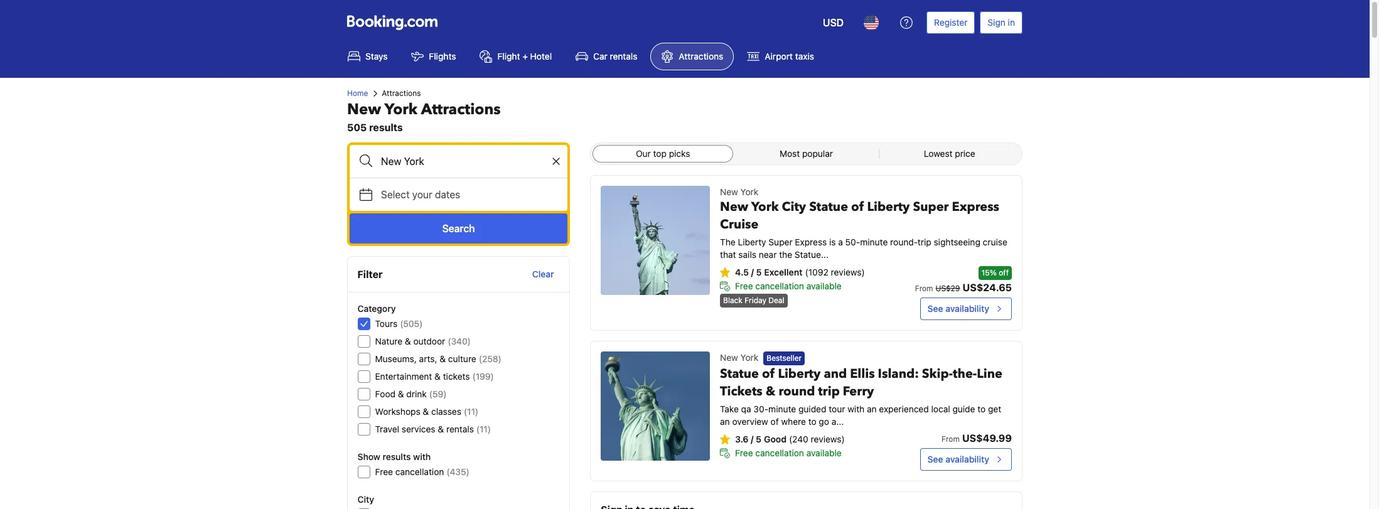 Task type: locate. For each thing, give the bounding box(es) containing it.
see availability for new york city statue of liberty super express cruise
[[928, 303, 990, 314]]

2 vertical spatial cancellation
[[396, 467, 445, 477]]

see for the-
[[928, 454, 944, 465]]

(1092
[[805, 267, 829, 278]]

top
[[654, 148, 667, 159]]

search
[[442, 223, 475, 234]]

new for new york
[[720, 352, 738, 363]]

taxis
[[796, 51, 815, 62]]

city up the
[[782, 198, 806, 215]]

airport
[[765, 51, 793, 62]]

city down 'show'
[[358, 494, 375, 505]]

super
[[913, 198, 949, 215], [769, 237, 793, 247]]

that
[[720, 249, 736, 260]]

results
[[369, 122, 403, 133], [383, 452, 411, 462]]

0 horizontal spatial statue
[[720, 366, 759, 383]]

see availability down "from us$49.99"
[[928, 454, 990, 465]]

new inside new york attractions 505 results
[[347, 99, 381, 120]]

new york new york city statue of liberty super express cruise the liberty super express is a 50-minute round-trip sightseeing cruise that sails near the statue...
[[720, 187, 1008, 260]]

0 vertical spatial rentals
[[610, 51, 638, 62]]

0 vertical spatial available
[[807, 281, 842, 291]]

our top picks
[[636, 148, 690, 159]]

1 vertical spatial /
[[751, 434, 754, 445]]

1 vertical spatial see
[[928, 454, 944, 465]]

2 see availability from the top
[[928, 454, 990, 465]]

ferry
[[843, 383, 874, 400]]

register link
[[927, 11, 976, 34]]

Where are you going? search field
[[350, 145, 568, 178]]

car rentals
[[594, 51, 638, 62]]

us$49.99
[[963, 433, 1012, 444]]

cancellation down show results with
[[396, 467, 445, 477]]

go
[[819, 417, 830, 427]]

island:
[[878, 366, 919, 383]]

minute inside new york new york city statue of liberty super express cruise the liberty super express is a 50-minute round-trip sightseeing cruise that sails near the statue...
[[861, 237, 888, 247]]

availability
[[946, 303, 990, 314], [946, 454, 990, 465]]

0 vertical spatial free cancellation available
[[735, 281, 842, 291]]

0 vertical spatial an
[[867, 404, 877, 415]]

1 vertical spatial trip
[[819, 383, 840, 400]]

0 vertical spatial from
[[915, 284, 934, 293]]

workshops
[[376, 406, 421, 417]]

attractions inside new york attractions 505 results
[[421, 99, 501, 120]]

1 vertical spatial free cancellation available
[[735, 448, 842, 459]]

0 horizontal spatial trip
[[819, 383, 840, 400]]

/
[[751, 267, 754, 278], [751, 434, 754, 445]]

1 horizontal spatial statue
[[810, 198, 848, 215]]

5 for round
[[756, 434, 762, 445]]

1 vertical spatial cancellation
[[756, 448, 804, 459]]

in
[[1008, 17, 1015, 28]]

new york city statue of liberty super express cruise image
[[601, 186, 710, 295]]

your
[[412, 189, 433, 200]]

ellis
[[850, 366, 875, 383]]

home
[[347, 89, 368, 98]]

3.6
[[735, 434, 749, 445]]

availability down "from us$49.99"
[[946, 454, 990, 465]]

see down us$29
[[928, 303, 944, 314]]

5 for the
[[756, 267, 762, 278]]

0 vertical spatial results
[[369, 122, 403, 133]]

2 / from the top
[[751, 434, 754, 445]]

1 vertical spatial available
[[807, 448, 842, 459]]

free down the 4.5
[[735, 281, 753, 291]]

0 vertical spatial availability
[[946, 303, 990, 314]]

availability for new york city statue of liberty super express cruise
[[946, 303, 990, 314]]

& down classes
[[438, 424, 444, 435]]

5 left good
[[756, 434, 762, 445]]

free for the
[[735, 281, 753, 291]]

50-
[[846, 237, 861, 247]]

from
[[915, 284, 934, 293], [942, 435, 960, 444]]

(258)
[[479, 354, 502, 364]]

availability down us$29
[[946, 303, 990, 314]]

2 vertical spatial liberty
[[778, 366, 821, 383]]

1 horizontal spatial rentals
[[610, 51, 638, 62]]

york for new york attractions 505 results
[[385, 99, 418, 120]]

excellent
[[765, 267, 803, 278]]

food
[[376, 389, 396, 399]]

1 vertical spatial to
[[809, 417, 817, 427]]

1 vertical spatial minute
[[769, 404, 796, 415]]

with down ferry
[[848, 404, 865, 415]]

0 horizontal spatial with
[[414, 452, 431, 462]]

with up free cancellation (435)
[[414, 452, 431, 462]]

available down (240
[[807, 448, 842, 459]]

off
[[999, 268, 1009, 278]]

statue...
[[795, 249, 829, 260]]

free cancellation available down excellent
[[735, 281, 842, 291]]

liberty up round
[[778, 366, 821, 383]]

1 horizontal spatial minute
[[861, 237, 888, 247]]

0 vertical spatial super
[[913, 198, 949, 215]]

0 vertical spatial city
[[782, 198, 806, 215]]

1 horizontal spatial from
[[942, 435, 960, 444]]

liberty up round-
[[868, 198, 910, 215]]

of down bestseller
[[762, 366, 775, 383]]

0 vertical spatial /
[[751, 267, 754, 278]]

us$29
[[936, 284, 961, 293]]

statue of liberty and ellis island: skip-the-line tickets & round trip ferry take qa 30-minute guided tour with an experienced local guide to get an overview of where to go a...
[[720, 366, 1003, 427]]

new
[[347, 99, 381, 120], [720, 187, 738, 197], [720, 198, 749, 215], [720, 352, 738, 363]]

1 horizontal spatial trip
[[918, 237, 932, 247]]

rentals right car
[[610, 51, 638, 62]]

2 availability from the top
[[946, 454, 990, 465]]

deal
[[769, 296, 785, 305]]

see down "from us$49.99"
[[928, 454, 944, 465]]

1 free cancellation available from the top
[[735, 281, 842, 291]]

rentals down classes
[[447, 424, 474, 435]]

line
[[977, 366, 1003, 383]]

0 horizontal spatial city
[[358, 494, 375, 505]]

1 vertical spatial (11)
[[477, 424, 491, 435]]

2 see from the top
[[928, 454, 944, 465]]

0 horizontal spatial from
[[915, 284, 934, 293]]

statue up is
[[810, 198, 848, 215]]

1 vertical spatial see availability
[[928, 454, 990, 465]]

15% off from us$29 us$24.65
[[915, 268, 1012, 293]]

statue of liberty and ellis island: skip-the-line tickets & round trip ferry image
[[601, 352, 710, 461]]

(11) down (199)
[[477, 424, 491, 435]]

0 horizontal spatial super
[[769, 237, 793, 247]]

cruise
[[720, 216, 759, 233]]

0 vertical spatial of
[[852, 198, 864, 215]]

of up good
[[771, 417, 779, 427]]

stays
[[366, 51, 388, 62]]

reviews) down 50- at the top right
[[831, 267, 865, 278]]

new york
[[720, 352, 759, 363]]

1 5 from the top
[[756, 267, 762, 278]]

cancellation down excellent
[[756, 281, 804, 291]]

& up 30-
[[766, 383, 776, 400]]

2 free cancellation available from the top
[[735, 448, 842, 459]]

car rentals link
[[565, 43, 648, 70]]

1 vertical spatial free
[[735, 448, 753, 459]]

super up "sightseeing"
[[913, 198, 949, 215]]

to left go
[[809, 417, 817, 427]]

a...
[[832, 417, 844, 427]]

express
[[952, 198, 1000, 215], [795, 237, 827, 247]]

0 vertical spatial with
[[848, 404, 865, 415]]

0 vertical spatial minute
[[861, 237, 888, 247]]

super up the
[[769, 237, 793, 247]]

liberty up sails
[[738, 237, 767, 247]]

available down (1092
[[807, 281, 842, 291]]

of inside new york new york city statue of liberty super express cruise the liberty super express is a 50-minute round-trip sightseeing cruise that sails near the statue...
[[852, 198, 864, 215]]

1 vertical spatial from
[[942, 435, 960, 444]]

minute up where
[[769, 404, 796, 415]]

& up travel services & rentals (11)
[[423, 406, 429, 417]]

select
[[381, 189, 410, 200]]

statue down new york
[[720, 366, 759, 383]]

get
[[988, 404, 1002, 415]]

0 vertical spatial 5
[[756, 267, 762, 278]]

1 horizontal spatial to
[[978, 404, 986, 415]]

(505)
[[400, 318, 423, 329]]

(11)
[[464, 406, 479, 417], [477, 424, 491, 435]]

results right 505
[[369, 122, 403, 133]]

2 horizontal spatial liberty
[[868, 198, 910, 215]]

1 / from the top
[[751, 267, 754, 278]]

from left us$29
[[915, 284, 934, 293]]

1 horizontal spatial super
[[913, 198, 949, 215]]

available for ferry
[[807, 448, 842, 459]]

select your dates
[[381, 189, 460, 200]]

attractions
[[679, 51, 724, 62], [382, 89, 421, 98], [421, 99, 501, 120]]

an down ferry
[[867, 404, 877, 415]]

0 horizontal spatial express
[[795, 237, 827, 247]]

0 vertical spatial statue
[[810, 198, 848, 215]]

2 vertical spatial attractions
[[421, 99, 501, 120]]

1 horizontal spatial liberty
[[778, 366, 821, 383]]

(199)
[[473, 371, 494, 382]]

york inside new york attractions 505 results
[[385, 99, 418, 120]]

1 vertical spatial rentals
[[447, 424, 474, 435]]

1 vertical spatial an
[[720, 417, 730, 427]]

free cancellation available down '3.6 / 5 good (240 reviews)'
[[735, 448, 842, 459]]

505
[[347, 122, 367, 133]]

statue
[[810, 198, 848, 215], [720, 366, 759, 383]]

lowest
[[924, 148, 953, 159]]

5 right the 4.5
[[756, 267, 762, 278]]

show
[[358, 452, 381, 462]]

take
[[720, 404, 739, 415]]

availability for statue of liberty and ellis island: skip-the-line tickets & round trip ferry
[[946, 454, 990, 465]]

minute left round-
[[861, 237, 888, 247]]

& down "(505)"
[[405, 336, 411, 347]]

4.5
[[735, 267, 749, 278]]

0 vertical spatial reviews)
[[831, 267, 865, 278]]

+
[[523, 51, 528, 62]]

express up statue...
[[795, 237, 827, 247]]

of up 50- at the top right
[[852, 198, 864, 215]]

from down local
[[942, 435, 960, 444]]

booking.com image
[[347, 15, 438, 30]]

0 vertical spatial free
[[735, 281, 753, 291]]

reviews) for super
[[831, 267, 865, 278]]

0 vertical spatial to
[[978, 404, 986, 415]]

reviews)
[[831, 267, 865, 278], [811, 434, 845, 445]]

minute inside statue of liberty and ellis island: skip-the-line tickets & round trip ferry take qa 30-minute guided tour with an experienced local guide to get an overview of where to go a...
[[769, 404, 796, 415]]

1 horizontal spatial an
[[867, 404, 877, 415]]

york
[[385, 99, 418, 120], [741, 187, 759, 197], [752, 198, 779, 215], [741, 352, 759, 363]]

express up "sightseeing"
[[952, 198, 1000, 215]]

(11) right classes
[[464, 406, 479, 417]]

0 horizontal spatial liberty
[[738, 237, 767, 247]]

trip down and
[[819, 383, 840, 400]]

1 availability from the top
[[946, 303, 990, 314]]

0 horizontal spatial minute
[[769, 404, 796, 415]]

1 available from the top
[[807, 281, 842, 291]]

1 vertical spatial attractions
[[382, 89, 421, 98]]

0 horizontal spatial to
[[809, 417, 817, 427]]

/ right the 4.5
[[751, 267, 754, 278]]

black
[[724, 296, 743, 305]]

to
[[978, 404, 986, 415], [809, 417, 817, 427]]

an down take
[[720, 417, 730, 427]]

sign in
[[988, 17, 1015, 28]]

museums, arts, & culture (258)
[[376, 354, 502, 364]]

30-
[[754, 404, 769, 415]]

free down show results with
[[376, 467, 393, 477]]

free cancellation available
[[735, 281, 842, 291], [735, 448, 842, 459]]

0 vertical spatial liberty
[[868, 198, 910, 215]]

1 vertical spatial reviews)
[[811, 434, 845, 445]]

2 5 from the top
[[756, 434, 762, 445]]

statue inside statue of liberty and ellis island: skip-the-line tickets & round trip ferry take qa 30-minute guided tour with an experienced local guide to get an overview of where to go a...
[[720, 366, 759, 383]]

trip left "sightseeing"
[[918, 237, 932, 247]]

available for super
[[807, 281, 842, 291]]

cancellation for trip
[[756, 448, 804, 459]]

1 see availability from the top
[[928, 303, 990, 314]]

2 available from the top
[[807, 448, 842, 459]]

/ right 3.6 on the right of page
[[751, 434, 754, 445]]

2 vertical spatial free
[[376, 467, 393, 477]]

1 horizontal spatial city
[[782, 198, 806, 215]]

1 horizontal spatial with
[[848, 404, 865, 415]]

rentals
[[610, 51, 638, 62], [447, 424, 474, 435]]

1 see from the top
[[928, 303, 944, 314]]

1 horizontal spatial express
[[952, 198, 1000, 215]]

1 vertical spatial availability
[[946, 454, 990, 465]]

cancellation down good
[[756, 448, 804, 459]]

1 vertical spatial statue
[[720, 366, 759, 383]]

city inside new york new york city statue of liberty super express cruise the liberty super express is a 50-minute round-trip sightseeing cruise that sails near the statue...
[[782, 198, 806, 215]]

0 vertical spatial cancellation
[[756, 281, 804, 291]]

tours
[[376, 318, 398, 329]]

new for new york new york city statue of liberty super express cruise the liberty super express is a 50-minute round-trip sightseeing cruise that sails near the statue...
[[720, 187, 738, 197]]

tours (505)
[[376, 318, 423, 329]]

reviews) down go
[[811, 434, 845, 445]]

car
[[594, 51, 608, 62]]

flights
[[429, 51, 456, 62]]

to left get
[[978, 404, 986, 415]]

trip inside new york new york city statue of liberty super express cruise the liberty super express is a 50-minute round-trip sightseeing cruise that sails near the statue...
[[918, 237, 932, 247]]

york for new york
[[741, 352, 759, 363]]

entertainment
[[376, 371, 433, 382]]

cancellation
[[756, 281, 804, 291], [756, 448, 804, 459], [396, 467, 445, 477]]

search button
[[350, 214, 568, 244]]

& inside statue of liberty and ellis island: skip-the-line tickets & round trip ferry take qa 30-minute guided tour with an experienced local guide to get an overview of where to go a...
[[766, 383, 776, 400]]

0 vertical spatial trip
[[918, 237, 932, 247]]

1 vertical spatial 5
[[756, 434, 762, 445]]

see availability down us$29
[[928, 303, 990, 314]]

0 vertical spatial see availability
[[928, 303, 990, 314]]

1 vertical spatial express
[[795, 237, 827, 247]]

statue inside new york new york city statue of liberty super express cruise the liberty super express is a 50-minute round-trip sightseeing cruise that sails near the statue...
[[810, 198, 848, 215]]

free down 3.6 on the right of page
[[735, 448, 753, 459]]

0 vertical spatial see
[[928, 303, 944, 314]]

results right 'show'
[[383, 452, 411, 462]]



Task type: describe. For each thing, give the bounding box(es) containing it.
classes
[[432, 406, 462, 417]]

flight + hotel link
[[469, 43, 563, 70]]

sightseeing
[[934, 237, 981, 247]]

skip-
[[922, 366, 953, 383]]

where
[[782, 417, 806, 427]]

(59)
[[430, 389, 447, 399]]

3.6 / 5 good (240 reviews)
[[735, 434, 845, 445]]

reviews) for ferry
[[811, 434, 845, 445]]

flight
[[498, 51, 520, 62]]

workshops & classes (11)
[[376, 406, 479, 417]]

travel
[[376, 424, 400, 435]]

museums,
[[376, 354, 417, 364]]

the
[[779, 249, 793, 260]]

round-
[[891, 237, 918, 247]]

popular
[[803, 148, 833, 159]]

the-
[[953, 366, 977, 383]]

& left drink
[[398, 389, 405, 399]]

sails
[[739, 249, 757, 260]]

2 vertical spatial of
[[771, 417, 779, 427]]

flight + hotel
[[498, 51, 552, 62]]

0 vertical spatial express
[[952, 198, 1000, 215]]

airport taxis
[[765, 51, 815, 62]]

4.5 / 5 excellent (1092 reviews)
[[735, 267, 865, 278]]

bestseller
[[767, 354, 802, 363]]

see for liberty
[[928, 303, 944, 314]]

tour
[[829, 404, 846, 415]]

0 horizontal spatial an
[[720, 417, 730, 427]]

us$24.65
[[963, 282, 1012, 293]]

1 vertical spatial super
[[769, 237, 793, 247]]

1 vertical spatial results
[[383, 452, 411, 462]]

sign in link
[[981, 11, 1023, 34]]

(435)
[[447, 467, 470, 477]]

overview
[[733, 417, 769, 427]]

filter
[[358, 269, 383, 280]]

round
[[779, 383, 815, 400]]

free for round
[[735, 448, 753, 459]]

most popular
[[780, 148, 833, 159]]

lowest price
[[924, 148, 976, 159]]

free cancellation (435)
[[376, 467, 470, 477]]

1 vertical spatial of
[[762, 366, 775, 383]]

& up (59)
[[435, 371, 441, 382]]

outdoor
[[414, 336, 446, 347]]

& right the arts,
[[440, 354, 446, 364]]

york for new york new york city statue of liberty super express cruise the liberty super express is a 50-minute round-trip sightseeing cruise that sails near the statue...
[[741, 187, 759, 197]]

hotel
[[530, 51, 552, 62]]

free cancellation available for liberty
[[735, 281, 842, 291]]

clear
[[533, 269, 555, 279]]

from us$49.99
[[942, 433, 1012, 444]]

services
[[402, 424, 436, 435]]

liberty inside statue of liberty and ellis island: skip-the-line tickets & round trip ferry take qa 30-minute guided tour with an experienced local guide to get an overview of where to go a...
[[778, 366, 821, 383]]

guide
[[953, 404, 976, 415]]

black friday deal
[[724, 296, 785, 305]]

cancellation for liberty
[[756, 281, 804, 291]]

/ for round
[[751, 434, 754, 445]]

show results with
[[358, 452, 431, 462]]

register
[[935, 17, 968, 28]]

0 horizontal spatial rentals
[[447, 424, 474, 435]]

drink
[[407, 389, 427, 399]]

sign
[[988, 17, 1006, 28]]

nature
[[376, 336, 403, 347]]

from inside "from us$49.99"
[[942, 435, 960, 444]]

1 vertical spatial liberty
[[738, 237, 767, 247]]

price
[[955, 148, 976, 159]]

0 vertical spatial attractions
[[679, 51, 724, 62]]

0 vertical spatial (11)
[[464, 406, 479, 417]]

qa
[[741, 404, 751, 415]]

is
[[830, 237, 836, 247]]

home link
[[347, 88, 368, 99]]

free cancellation available for trip
[[735, 448, 842, 459]]

1 vertical spatial city
[[358, 494, 375, 505]]

with inside statue of liberty and ellis island: skip-the-line tickets & round trip ferry take qa 30-minute guided tour with an experienced local guide to get an overview of where to go a...
[[848, 404, 865, 415]]

a
[[839, 237, 843, 247]]

good
[[764, 434, 787, 445]]

tickets
[[444, 371, 470, 382]]

near
[[759, 249, 777, 260]]

stays link
[[337, 43, 398, 70]]

most
[[780, 148, 800, 159]]

category
[[358, 303, 396, 314]]

friday
[[745, 296, 767, 305]]

usd
[[823, 17, 844, 28]]

15%
[[982, 268, 997, 278]]

entertainment & tickets (199)
[[376, 371, 494, 382]]

nature & outdoor (340)
[[376, 336, 471, 347]]

results inside new york attractions 505 results
[[369, 122, 403, 133]]

from inside 15% off from us$29 us$24.65
[[915, 284, 934, 293]]

/ for the
[[751, 267, 754, 278]]

trip inside statue of liberty and ellis island: skip-the-line tickets & round trip ferry take qa 30-minute guided tour with an experienced local guide to get an overview of where to go a...
[[819, 383, 840, 400]]

local
[[932, 404, 951, 415]]

guided
[[799, 404, 827, 415]]

usd button
[[816, 8, 852, 38]]

tickets
[[720, 383, 763, 400]]

new for new york attractions 505 results
[[347, 99, 381, 120]]

clear button
[[528, 263, 560, 286]]

new york attractions 505 results
[[347, 99, 501, 133]]

(240
[[789, 434, 809, 445]]

attractions link
[[651, 43, 734, 70]]

experienced
[[879, 404, 929, 415]]

see availability for statue of liberty and ellis island: skip-the-line tickets & round trip ferry
[[928, 454, 990, 465]]

airport taxis link
[[737, 43, 825, 70]]

1 vertical spatial with
[[414, 452, 431, 462]]



Task type: vqa. For each thing, say whether or not it's contained in the screenshot.
"Flight" corresponding to Flight tracking Your driver will track your flight and wait for you if it's delayed
no



